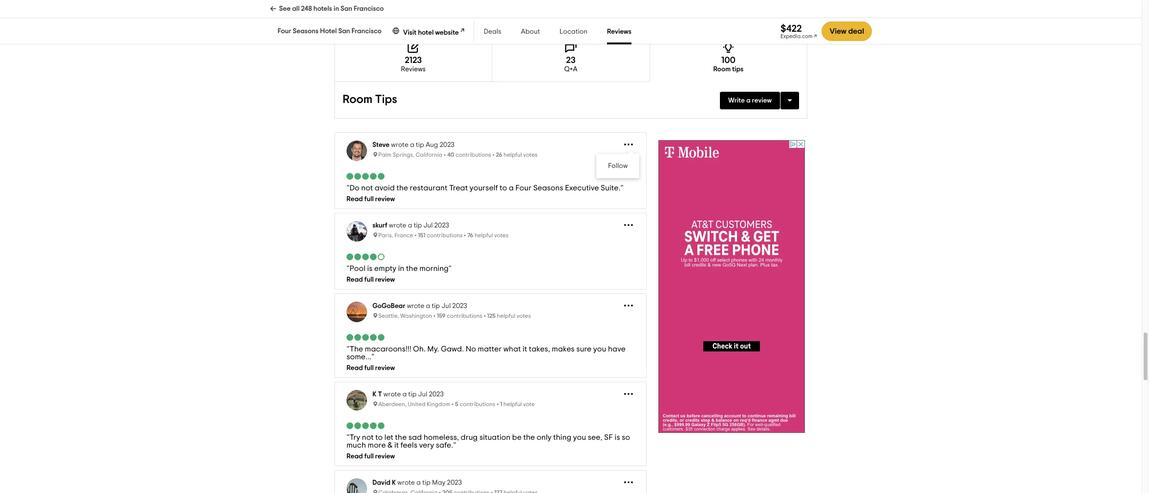 Task type: vqa. For each thing, say whether or not it's contained in the screenshot.
SAT inside the December 2023 grid
no



Task type: locate. For each thing, give the bounding box(es) containing it.
full down some...
[[364, 365, 374, 372]]

1 horizontal spatial is
[[615, 434, 620, 442]]

helpful right 76
[[475, 233, 493, 239]]

full down more
[[364, 454, 374, 461]]

1 read from the top
[[347, 196, 363, 203]]

executive
[[565, 184, 599, 192]]

write a review link
[[720, 92, 780, 110]]

website
[[435, 29, 459, 36]]

not for try
[[362, 434, 374, 442]]

review down macaroons!!!
[[375, 365, 395, 372]]

1 vertical spatial k
[[392, 480, 396, 487]]

1 read full review link from the top
[[347, 196, 634, 203]]

$422
[[781, 24, 802, 33]]

a
[[746, 97, 751, 104], [410, 142, 414, 149], [509, 184, 514, 192], [408, 223, 412, 229], [426, 303, 430, 310], [402, 392, 407, 399], [416, 480, 421, 487]]

you left see,
[[573, 434, 586, 442]]

" left macaroons!!!
[[347, 346, 350, 354]]

wrote right t
[[383, 392, 401, 399]]

0 horizontal spatial four
[[278, 28, 291, 35]]

wrote
[[391, 142, 409, 149], [389, 223, 406, 229], [407, 303, 424, 310], [383, 392, 401, 399], [397, 480, 415, 487]]

" right the
[[371, 354, 374, 361]]

read full review down more
[[347, 454, 395, 461]]

wrote for the macaroons!!! oh. my. gawd.  no matter what it takes, makes sure you have some...
[[407, 303, 424, 310]]

" inside " try not to let the sad homeless, drug situation be the only thing you see, sf is so much more & it feels very safe.
[[347, 434, 350, 442]]

4 read full review link from the top
[[347, 454, 634, 461]]

0 horizontal spatial reviews
[[401, 66, 426, 73]]

read full review for macaroons!!!
[[347, 365, 395, 372]]

votes right 26
[[523, 152, 538, 158]]

1 vertical spatial is
[[615, 434, 620, 442]]

read full review link up 125
[[347, 277, 634, 284]]

contributions right the 159 at the left bottom of page
[[447, 313, 482, 319]]

it inside " try not to let the sad homeless, drug situation be the only thing you see, sf is so much more & it feels very safe.
[[394, 442, 399, 450]]

in
[[334, 5, 339, 12], [398, 265, 404, 273]]

0 horizontal spatial it
[[394, 442, 399, 450]]

read full review
[[347, 365, 395, 372], [347, 454, 395, 461]]

jul right t
[[418, 392, 427, 399]]

jul up the '151'
[[423, 223, 433, 229]]

0 vertical spatial to
[[500, 184, 507, 192]]

2023 up 159 contributions 125 helpful votes
[[452, 303, 467, 310]]

helpful
[[504, 152, 522, 158], [475, 233, 493, 239], [497, 313, 515, 319], [503, 402, 522, 408]]

votes right 125
[[517, 313, 531, 319]]

1 vertical spatial you
[[573, 434, 586, 442]]

"
[[347, 184, 350, 192], [620, 184, 624, 192], [347, 265, 350, 273], [449, 265, 452, 273], [347, 346, 350, 354], [371, 354, 374, 361], [347, 434, 350, 442], [453, 442, 456, 450]]

0 horizontal spatial seasons
[[293, 28, 319, 35]]

0 vertical spatial seasons
[[293, 28, 319, 35]]

2023 for pool is empty in the morning
[[434, 223, 449, 229]]

is left so at right bottom
[[615, 434, 620, 442]]

100
[[721, 56, 736, 65]]

yourself
[[470, 184, 498, 192]]

k t wrote a tip jul 2023
[[372, 392, 444, 399]]

my.
[[427, 346, 439, 354]]

2 read full review link from the top
[[347, 277, 634, 284]]

not right do
[[361, 184, 373, 192]]

read full review link for try not to let the sad homeless, drug situation be the only thing you see, sf is so much more & it feels very safe.
[[347, 454, 634, 461]]

situation
[[479, 434, 510, 442]]

review down avoid at the top left of page
[[375, 196, 395, 203]]

is inside " try not to let the sad homeless, drug situation be the only thing you see, sf is so much more & it feels very safe.
[[615, 434, 620, 442]]

the left the morning
[[406, 265, 418, 273]]

wrote right skurf link
[[389, 223, 406, 229]]

1 vertical spatial in
[[398, 265, 404, 273]]

0 vertical spatial is
[[367, 265, 373, 273]]

1 horizontal spatial to
[[500, 184, 507, 192]]

four down see
[[278, 28, 291, 35]]

tip
[[416, 142, 424, 149], [414, 223, 422, 229], [432, 303, 440, 310], [408, 392, 417, 399], [422, 480, 431, 487]]

1 read full review from the top
[[347, 365, 395, 372]]

not right try at the bottom of page
[[362, 434, 374, 442]]

wrote right gogobear link
[[407, 303, 424, 310]]

oh.
[[413, 346, 426, 354]]

a right yourself
[[509, 184, 514, 192]]

2023 for do not avoid the restaurant treat yourself to a four seasons executive suite.
[[440, 142, 455, 149]]

2023 up 'homeless,'
[[429, 392, 444, 399]]

only
[[537, 434, 552, 442]]

k left t
[[372, 392, 376, 399]]

1 horizontal spatial it
[[523, 346, 527, 354]]

tip for do not avoid the restaurant treat yourself to a four seasons executive suite.
[[416, 142, 424, 149]]

in right hotels
[[334, 5, 339, 12]]

1 vertical spatial four
[[515, 184, 531, 192]]

2123 reviews
[[401, 56, 426, 73]]

k
[[372, 392, 376, 399], [392, 480, 396, 487]]

it right &
[[394, 442, 399, 450]]

to left "let"
[[375, 434, 383, 442]]

four
[[278, 28, 291, 35], [515, 184, 531, 192]]

helpful right 1
[[503, 402, 522, 408]]

1 full from the top
[[364, 196, 374, 203]]

votes for yourself
[[523, 152, 538, 158]]

3 read from the top
[[347, 365, 363, 372]]

1 vertical spatial it
[[394, 442, 399, 450]]

restaurant
[[410, 184, 447, 192]]

not inside " do not avoid the restaurant treat yourself to a four seasons executive suite. " read full review
[[361, 184, 373, 192]]

deal
[[848, 27, 864, 35]]

all
[[292, 5, 300, 12]]

votes right 76
[[494, 233, 509, 239]]

review down empty
[[375, 277, 395, 284]]

0 horizontal spatial in
[[334, 5, 339, 12]]

review down &
[[375, 454, 395, 461]]

in right empty
[[398, 265, 404, 273]]

1 vertical spatial room
[[343, 94, 373, 106]]

read full review link
[[347, 196, 634, 203], [347, 277, 634, 284], [347, 365, 634, 372], [347, 454, 634, 461]]

0 vertical spatial francisco
[[354, 5, 384, 12]]

0 horizontal spatial k
[[372, 392, 376, 399]]

hotels
[[313, 5, 332, 12]]

wrote right steve link
[[391, 142, 409, 149]]

2023 right may
[[447, 480, 462, 487]]

read full review link down yourself
[[347, 196, 634, 203]]

room down 100
[[713, 66, 731, 73]]

2023 up 40 on the top left of the page
[[440, 142, 455, 149]]

seasons left executive
[[533, 184, 563, 192]]

takes,
[[529, 346, 550, 354]]

francisco
[[354, 5, 384, 12], [352, 28, 382, 35]]

four right yourself
[[515, 184, 531, 192]]

tip left aug
[[416, 142, 424, 149]]

may
[[432, 480, 446, 487]]

read down some...
[[347, 365, 363, 372]]

read full review link for the macaroons!!! oh. my. gawd.  no matter what it takes, makes sure you have some...
[[347, 365, 634, 372]]

1 horizontal spatial seasons
[[533, 184, 563, 192]]

3 read full review link from the top
[[347, 365, 634, 372]]

jul for the macaroons!!! oh. my. gawd.  no matter what it takes, makes sure you have some...
[[441, 303, 451, 310]]

you right sure at the right
[[593, 346, 606, 354]]

it
[[523, 346, 527, 354], [394, 442, 399, 450]]

0 vertical spatial four
[[278, 28, 291, 35]]

2 read full review from the top
[[347, 454, 395, 461]]

in for empty
[[398, 265, 404, 273]]

jul up the 159 at the left bottom of page
[[441, 303, 451, 310]]

the right avoid at the top left of page
[[397, 184, 408, 192]]

contributions
[[455, 152, 491, 158], [427, 233, 462, 239], [447, 313, 482, 319], [460, 402, 495, 408]]

0 vertical spatial you
[[593, 346, 606, 354]]

1 vertical spatial not
[[362, 434, 374, 442]]

empty
[[374, 265, 396, 273]]

1 vertical spatial reviews
[[401, 66, 426, 73]]

full inside " do not avoid the restaurant treat yourself to a four seasons executive suite. " read full review
[[364, 196, 374, 203]]

not inside " try not to let the sad homeless, drug situation be the only thing you see, sf is so much more & it feels very safe.
[[362, 434, 374, 442]]

tip up the '151'
[[414, 223, 422, 229]]

26
[[496, 152, 502, 158]]

2023 up 151 contributions 76 helpful votes
[[434, 223, 449, 229]]

a left aug
[[410, 142, 414, 149]]

wrote for pool is empty in the morning
[[389, 223, 406, 229]]

see all 248 hotels in san francisco
[[279, 5, 384, 12]]

read down do
[[347, 196, 363, 203]]

feels
[[401, 442, 417, 450]]

4 full from the top
[[364, 454, 374, 461]]

jul
[[423, 223, 433, 229], [441, 303, 451, 310], [418, 392, 427, 399]]

248
[[301, 5, 312, 12]]

sf
[[604, 434, 613, 442]]

helpful right 125
[[497, 313, 515, 319]]

the
[[350, 346, 363, 354]]

room left 'tips'
[[343, 94, 373, 106]]

k right the david
[[392, 480, 396, 487]]

the
[[397, 184, 408, 192], [406, 265, 418, 273], [395, 434, 407, 442], [523, 434, 535, 442]]

is right pool
[[367, 265, 373, 273]]

0 vertical spatial jul
[[423, 223, 433, 229]]

5
[[455, 402, 458, 408]]

0 horizontal spatial you
[[573, 434, 586, 442]]

0 vertical spatial votes
[[523, 152, 538, 158]]

francisco right "hotel"
[[352, 28, 382, 35]]

0 vertical spatial read full review
[[347, 365, 395, 372]]

t
[[378, 392, 382, 399]]

steve
[[372, 142, 390, 149]]

the inside " pool is empty in the morning " read full review
[[406, 265, 418, 273]]

read inside " pool is empty in the morning " read full review
[[347, 277, 363, 284]]

1 vertical spatial seasons
[[533, 184, 563, 192]]

1 vertical spatial votes
[[494, 233, 509, 239]]

david k wrote a tip may 2023
[[372, 480, 462, 487]]

159
[[437, 313, 445, 319]]

contributions right the '151'
[[427, 233, 462, 239]]

read full review down some...
[[347, 365, 395, 372]]

0 vertical spatial san
[[341, 5, 352, 12]]

read down much
[[347, 454, 363, 461]]

read full review link down " try not to let the sad homeless, drug situation be the only thing you see, sf is so much more & it feels very safe.
[[347, 454, 634, 461]]

skurf
[[372, 223, 387, 229]]

suite.
[[601, 184, 620, 192]]

reviews right location
[[607, 28, 631, 35]]

0 horizontal spatial room
[[343, 94, 373, 106]]

francisco up four seasons hotel san francisco
[[354, 5, 384, 12]]

try
[[350, 434, 360, 442]]

review for read full review link corresponding to the macaroons!!! oh. my. gawd.  no matter what it takes, makes sure you have some...
[[375, 365, 395, 372]]

write a review
[[728, 97, 772, 104]]

so
[[622, 434, 630, 442]]

0 horizontal spatial to
[[375, 434, 383, 442]]

tip up the 159 at the left bottom of page
[[432, 303, 440, 310]]

review inside " pool is empty in the morning " read full review
[[375, 277, 395, 284]]

helpful right 26
[[504, 152, 522, 158]]

1 horizontal spatial reviews
[[607, 28, 631, 35]]

full up skurf link
[[364, 196, 374, 203]]

see,
[[588, 434, 602, 442]]

0 vertical spatial room
[[713, 66, 731, 73]]

seasons down 248
[[293, 28, 319, 35]]

4 read from the top
[[347, 454, 363, 461]]

a down the morning
[[426, 303, 430, 310]]

1
[[500, 402, 502, 408]]

in inside " pool is empty in the morning " read full review
[[398, 265, 404, 273]]

helpful for do not avoid the restaurant treat yourself to a four seasons executive suite.
[[504, 152, 522, 158]]

it right what
[[523, 346, 527, 354]]

1 horizontal spatial in
[[398, 265, 404, 273]]

" left more
[[347, 434, 350, 442]]

to inside " try not to let the sad homeless, drug situation be the only thing you see, sf is so much more & it feels very safe.
[[375, 434, 383, 442]]

sad
[[408, 434, 422, 442]]

1 horizontal spatial you
[[593, 346, 606, 354]]

review right write
[[752, 97, 772, 104]]

tip left may
[[422, 480, 431, 487]]

read down pool
[[347, 277, 363, 284]]

reviews down 2123
[[401, 66, 426, 73]]

matter
[[478, 346, 502, 354]]

" try not to let the sad homeless, drug situation be the only thing you see, sf is so much more & it feels very safe.
[[347, 434, 630, 450]]

full down pool
[[364, 277, 374, 284]]

follow
[[608, 163, 628, 170]]

2 full from the top
[[364, 277, 374, 284]]

to inside " do not avoid the restaurant treat yourself to a four seasons executive suite. " read full review
[[500, 184, 507, 192]]

contributions right "5" on the bottom left of page
[[460, 402, 495, 408]]

2 read from the top
[[347, 277, 363, 284]]

1 horizontal spatial four
[[515, 184, 531, 192]]

read full review link for pool is empty in the morning
[[347, 277, 634, 284]]

0 vertical spatial not
[[361, 184, 373, 192]]

full
[[364, 196, 374, 203], [364, 277, 374, 284], [364, 365, 374, 372], [364, 454, 374, 461]]

tip for the macaroons!!! oh. my. gawd.  no matter what it takes, makes sure you have some...
[[432, 303, 440, 310]]

1 horizontal spatial room
[[713, 66, 731, 73]]

not
[[361, 184, 373, 192], [362, 434, 374, 442]]

thing
[[553, 434, 571, 442]]

0 vertical spatial it
[[523, 346, 527, 354]]

to right yourself
[[500, 184, 507, 192]]

23 q+a
[[564, 56, 577, 73]]

san right hotels
[[341, 5, 352, 12]]

contributions right 40 on the top left of the page
[[455, 152, 491, 158]]

0 vertical spatial in
[[334, 5, 339, 12]]

0 horizontal spatial is
[[367, 265, 373, 273]]

san
[[341, 5, 352, 12], [338, 28, 350, 35]]

read full review link down " the macaroons!!! oh. my. gawd.  no matter what it takes, makes sure you have some... at the bottom of page
[[347, 365, 634, 372]]

contributions for the macaroons!!! oh. my. gawd.  no matter what it takes, makes sure you have some...
[[447, 313, 482, 319]]

1 vertical spatial jul
[[441, 303, 451, 310]]

1 vertical spatial to
[[375, 434, 383, 442]]

" left drug
[[453, 442, 456, 450]]

review for write a review link
[[752, 97, 772, 104]]

1 vertical spatial read full review
[[347, 454, 395, 461]]

to
[[500, 184, 507, 192], [375, 434, 383, 442]]

san right "hotel"
[[338, 28, 350, 35]]



Task type: describe. For each thing, give the bounding box(es) containing it.
a right write
[[746, 97, 751, 104]]

avoid
[[375, 184, 395, 192]]

jul for pool is empty in the morning
[[423, 223, 433, 229]]

do
[[350, 184, 360, 192]]

" left empty
[[347, 265, 350, 273]]

" down follow
[[620, 184, 624, 192]]

3 full from the top
[[364, 365, 374, 372]]

four inside " do not avoid the restaurant treat yourself to a four seasons executive suite. " read full review
[[515, 184, 531, 192]]

steve wrote a tip aug 2023
[[372, 142, 455, 149]]

pool
[[350, 265, 365, 273]]

what
[[503, 346, 521, 354]]

vote
[[523, 402, 535, 408]]

5 contributions 1 helpful vote
[[455, 402, 535, 408]]

read inside " do not avoid the restaurant treat yourself to a four seasons executive suite. " read full review
[[347, 196, 363, 203]]

2 vertical spatial votes
[[517, 313, 531, 319]]

expedia.com
[[781, 33, 813, 39]]

homeless,
[[424, 434, 459, 442]]

very
[[419, 442, 434, 450]]

2023 for the macaroons!!! oh. my. gawd.  no matter what it takes, makes sure you have some...
[[452, 303, 467, 310]]

0 vertical spatial reviews
[[607, 28, 631, 35]]

you inside " try not to let the sad homeless, drug situation be the only thing you see, sf is so much more & it feels very safe.
[[573, 434, 586, 442]]

a left may
[[416, 480, 421, 487]]

" inside " the macaroons!!! oh. my. gawd.  no matter what it takes, makes sure you have some...
[[347, 346, 350, 354]]

hotel
[[320, 28, 337, 35]]

the inside " do not avoid the restaurant treat yourself to a four seasons executive suite. " read full review
[[397, 184, 408, 192]]

deals
[[484, 28, 501, 35]]

visit hotel website
[[403, 29, 459, 36]]

wrote right the david k link
[[397, 480, 415, 487]]

tips
[[375, 94, 397, 106]]

contributions for try not to let the sad homeless, drug situation be the only thing you see, sf is so much more & it feels very safe.
[[460, 402, 495, 408]]

room inside 100 room tips
[[713, 66, 731, 73]]

wrote for do not avoid the restaurant treat yourself to a four seasons executive suite.
[[391, 142, 409, 149]]

location
[[560, 28, 588, 35]]

full inside " pool is empty in the morning " read full review
[[364, 277, 374, 284]]

about
[[521, 28, 540, 35]]

much
[[347, 442, 366, 450]]

contributions for do not avoid the restaurant treat yourself to a four seasons executive suite.
[[455, 152, 491, 158]]

four seasons hotel san francisco
[[278, 28, 382, 35]]

gogobear link
[[372, 303, 405, 310]]

1 vertical spatial san
[[338, 28, 350, 35]]

1 horizontal spatial k
[[392, 480, 396, 487]]

" left avoid at the top left of page
[[347, 184, 350, 192]]

a right t
[[402, 392, 407, 399]]

macaroons!!!
[[365, 346, 411, 354]]

&
[[388, 442, 393, 450]]

gawd.
[[441, 346, 464, 354]]

visit
[[403, 29, 417, 36]]

not for do
[[361, 184, 373, 192]]

" the macaroons!!! oh. my. gawd.  no matter what it takes, makes sure you have some...
[[347, 346, 626, 361]]

be
[[512, 434, 522, 442]]

100 room tips
[[713, 56, 744, 73]]

k t link
[[372, 392, 382, 399]]

morning
[[419, 265, 449, 273]]

no
[[466, 346, 476, 354]]

drug
[[461, 434, 478, 442]]

safe.
[[436, 442, 453, 450]]

visit hotel website link
[[391, 26, 466, 37]]

david
[[372, 480, 390, 487]]

sure
[[576, 346, 592, 354]]

helpful for the macaroons!!! oh. my. gawd.  no matter what it takes, makes sure you have some...
[[497, 313, 515, 319]]

125
[[487, 313, 496, 319]]

gogobear wrote a tip jul 2023
[[372, 303, 467, 310]]

have
[[608, 346, 626, 354]]

helpful for try not to let the sad homeless, drug situation be the only thing you see, sf is so much more & it feels very safe.
[[503, 402, 522, 408]]

review for read full review link related to try not to let the sad homeless, drug situation be the only thing you see, sf is so much more & it feels very safe.
[[375, 454, 395, 461]]

helpful for pool is empty in the morning
[[475, 233, 493, 239]]

room tips
[[343, 94, 397, 106]]

2123
[[405, 56, 422, 65]]

you inside " the macaroons!!! oh. my. gawd.  no matter what it takes, makes sure you have some...
[[593, 346, 606, 354]]

read full review link for do not avoid the restaurant treat yourself to a four seasons executive suite.
[[347, 196, 634, 203]]

david k link
[[372, 480, 396, 487]]

a inside " do not avoid the restaurant treat yourself to a four seasons executive suite. " read full review
[[509, 184, 514, 192]]

more
[[368, 442, 386, 450]]

q+a
[[564, 66, 577, 73]]

0 vertical spatial k
[[372, 392, 376, 399]]

read full review for not
[[347, 454, 395, 461]]

aug
[[426, 142, 438, 149]]

1 vertical spatial francisco
[[352, 28, 382, 35]]

view deal button
[[822, 22, 872, 41]]

gogobear
[[372, 303, 405, 310]]

tip for pool is empty in the morning
[[414, 223, 422, 229]]

treat
[[449, 184, 468, 192]]

40
[[447, 152, 454, 158]]

view
[[830, 27, 847, 35]]

contributions for pool is empty in the morning
[[427, 233, 462, 239]]

skurf wrote a tip jul 2023
[[372, 223, 449, 229]]

tip right t
[[408, 392, 417, 399]]

23
[[566, 56, 576, 65]]

the right "let"
[[395, 434, 407, 442]]

is inside " pool is empty in the morning " read full review
[[367, 265, 373, 273]]

" pool is empty in the morning " read full review
[[347, 265, 452, 284]]

hotel
[[418, 29, 434, 36]]

76
[[467, 233, 473, 239]]

skurf link
[[372, 223, 387, 229]]

" down 151 contributions 76 helpful votes
[[449, 265, 452, 273]]

" do not avoid the restaurant treat yourself to a four seasons executive suite. " read full review
[[347, 184, 624, 203]]

a right skurf link
[[408, 223, 412, 229]]

write
[[728, 97, 745, 104]]

some...
[[347, 354, 371, 361]]

votes for "
[[494, 233, 509, 239]]

see
[[279, 5, 291, 12]]

40 contributions 26 helpful votes
[[447, 152, 538, 158]]

review inside " do not avoid the restaurant treat yourself to a four seasons executive suite. " read full review
[[375, 196, 395, 203]]

2 vertical spatial jul
[[418, 392, 427, 399]]

159 contributions 125 helpful votes
[[437, 313, 531, 319]]

it inside " the macaroons!!! oh. my. gawd.  no matter what it takes, makes sure you have some...
[[523, 346, 527, 354]]

in for hotels
[[334, 5, 339, 12]]

seasons inside " do not avoid the restaurant treat yourself to a four seasons executive suite. " read full review
[[533, 184, 563, 192]]

151
[[418, 233, 426, 239]]

advertisement region
[[659, 140, 805, 434]]

view deal
[[830, 27, 864, 35]]

tips
[[732, 66, 744, 73]]

151 contributions 76 helpful votes
[[418, 233, 509, 239]]

see all 248 hotels in san francisco link
[[270, 0, 384, 18]]

the right be
[[523, 434, 535, 442]]



